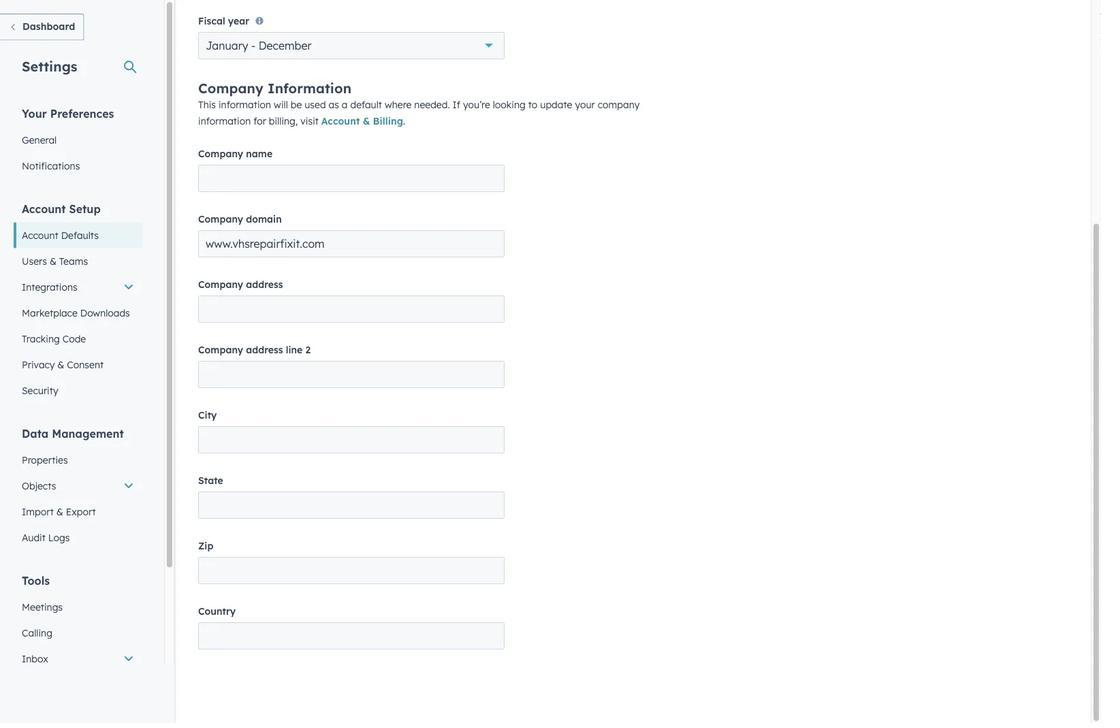Task type: describe. For each thing, give the bounding box(es) containing it.
& for teams
[[50, 255, 57, 267]]

1 vertical spatial information
[[198, 115, 251, 127]]

general
[[22, 134, 57, 146]]

Country text field
[[198, 623, 505, 650]]

account for account defaults
[[22, 229, 58, 241]]

calling
[[22, 627, 52, 639]]

tracking
[[22, 333, 60, 345]]

january - december button
[[198, 32, 505, 59]]

Company address line 2 text field
[[198, 361, 505, 388]]

& for billing
[[363, 115, 370, 127]]

audit logs
[[22, 532, 70, 544]]

export
[[66, 506, 96, 518]]

company address line 2
[[198, 344, 311, 356]]

meetings link
[[14, 594, 142, 620]]

notifications
[[22, 160, 80, 172]]

consent
[[67, 359, 104, 371]]

used
[[305, 99, 326, 111]]

your
[[575, 99, 595, 111]]

preferences
[[50, 107, 114, 120]]

Company domain text field
[[198, 230, 505, 258]]

your preferences
[[22, 107, 114, 120]]

account for account & billing .
[[321, 115, 360, 127]]

marketplace
[[22, 307, 78, 319]]

tracking code link
[[14, 326, 142, 352]]

company for company name
[[198, 148, 243, 160]]

company for company address
[[198, 279, 243, 291]]

tools
[[22, 574, 50, 588]]

company
[[598, 99, 640, 111]]

company for company address line 2
[[198, 344, 243, 356]]

looking
[[493, 99, 526, 111]]

& for consent
[[57, 359, 64, 371]]

company domain
[[198, 213, 282, 225]]

setup
[[69, 202, 101, 216]]

tools element
[[14, 573, 142, 723]]

marketplace downloads
[[22, 307, 130, 319]]

code
[[62, 333, 86, 345]]

company name
[[198, 148, 273, 160]]

fiscal year
[[198, 15, 249, 27]]

account & billing link
[[321, 115, 403, 127]]

needed.
[[414, 99, 450, 111]]

name
[[246, 148, 273, 160]]

a
[[342, 99, 348, 111]]

integrations button
[[14, 274, 142, 300]]

account setup element
[[14, 201, 142, 404]]

domain
[[246, 213, 282, 225]]

privacy & consent link
[[14, 352, 142, 378]]

audit
[[22, 532, 46, 544]]

dashboard link
[[0, 14, 84, 41]]

defaults
[[61, 229, 99, 241]]

you're
[[463, 99, 490, 111]]

data management
[[22, 427, 124, 440]]

account defaults
[[22, 229, 99, 241]]

import & export link
[[14, 499, 142, 525]]

security link
[[14, 378, 142, 404]]

default
[[350, 99, 382, 111]]

2
[[305, 344, 311, 356]]

account defaults link
[[14, 222, 142, 248]]

general link
[[14, 127, 142, 153]]

import & export
[[22, 506, 96, 518]]

inbox button
[[14, 646, 142, 672]]

objects button
[[14, 473, 142, 499]]

integrations
[[22, 281, 77, 293]]

country
[[198, 606, 236, 618]]

privacy & consent
[[22, 359, 104, 371]]

billing,
[[269, 115, 298, 127]]

objects
[[22, 480, 56, 492]]



Task type: vqa. For each thing, say whether or not it's contained in the screenshot.
& for Export
yes



Task type: locate. For each thing, give the bounding box(es) containing it.
users & teams
[[22, 255, 88, 267]]

account up users in the top of the page
[[22, 229, 58, 241]]

information
[[268, 80, 352, 97]]

account setup
[[22, 202, 101, 216]]

inbox
[[22, 653, 48, 665]]

address for company address line 2
[[246, 344, 283, 356]]

account for account setup
[[22, 202, 66, 216]]

information up for
[[219, 99, 271, 111]]

marketplace downloads link
[[14, 300, 142, 326]]

update
[[540, 99, 573, 111]]

where
[[385, 99, 412, 111]]

5 company from the top
[[198, 344, 243, 356]]

& for export
[[56, 506, 63, 518]]

& inside import & export link
[[56, 506, 63, 518]]

teams
[[59, 255, 88, 267]]

visit
[[301, 115, 319, 127]]

company for company information
[[198, 80, 264, 97]]

properties
[[22, 454, 68, 466]]

information down "this"
[[198, 115, 251, 127]]

2 address from the top
[[246, 344, 283, 356]]

city
[[198, 409, 217, 421]]

address for company address
[[246, 279, 283, 291]]

january - december
[[206, 39, 312, 52]]

line
[[286, 344, 303, 356]]

this
[[198, 99, 216, 111]]

account up account defaults
[[22, 202, 66, 216]]

your
[[22, 107, 47, 120]]

state
[[198, 475, 223, 487]]

2 vertical spatial account
[[22, 229, 58, 241]]

0 vertical spatial account
[[321, 115, 360, 127]]

users
[[22, 255, 47, 267]]

company address
[[198, 279, 283, 291]]

calling link
[[14, 620, 142, 646]]

& right privacy
[[57, 359, 64, 371]]

for
[[254, 115, 266, 127]]

year
[[228, 15, 249, 27]]

import
[[22, 506, 54, 518]]

& inside users & teams "link"
[[50, 255, 57, 267]]

audit logs link
[[14, 525, 142, 551]]

notifications link
[[14, 153, 142, 179]]

december
[[259, 39, 312, 52]]

&
[[363, 115, 370, 127], [50, 255, 57, 267], [57, 359, 64, 371], [56, 506, 63, 518]]

.
[[403, 115, 405, 127]]

settings
[[22, 58, 77, 75]]

your preferences element
[[14, 106, 142, 179]]

users & teams link
[[14, 248, 142, 274]]

Zip text field
[[198, 557, 505, 585]]

Company address text field
[[198, 296, 505, 323]]

& right users in the top of the page
[[50, 255, 57, 267]]

meetings
[[22, 601, 63, 613]]

company for company domain
[[198, 213, 243, 225]]

account & billing .
[[321, 115, 405, 127]]

State text field
[[198, 492, 505, 519]]

address
[[246, 279, 283, 291], [246, 344, 283, 356]]

management
[[52, 427, 124, 440]]

3 company from the top
[[198, 213, 243, 225]]

-
[[251, 39, 256, 52]]

as
[[329, 99, 339, 111]]

1 vertical spatial account
[[22, 202, 66, 216]]

tracking code
[[22, 333, 86, 345]]

to
[[528, 99, 538, 111]]

fiscal
[[198, 15, 225, 27]]

company information
[[198, 80, 352, 97]]

address down domain
[[246, 279, 283, 291]]

be
[[291, 99, 302, 111]]

0 vertical spatial information
[[219, 99, 271, 111]]

downloads
[[80, 307, 130, 319]]

dashboard
[[22, 20, 75, 32]]

security
[[22, 385, 58, 396]]

Company name text field
[[198, 165, 505, 192]]

account
[[321, 115, 360, 127], [22, 202, 66, 216], [22, 229, 58, 241]]

1 company from the top
[[198, 80, 264, 97]]

properties link
[[14, 447, 142, 473]]

data management element
[[14, 426, 142, 551]]

1 vertical spatial address
[[246, 344, 283, 356]]

address left line
[[246, 344, 283, 356]]

privacy
[[22, 359, 55, 371]]

if
[[453, 99, 461, 111]]

information
[[219, 99, 271, 111], [198, 115, 251, 127]]

& inside privacy & consent link
[[57, 359, 64, 371]]

2 company from the top
[[198, 148, 243, 160]]

january
[[206, 39, 248, 52]]

will
[[274, 99, 288, 111]]

0 vertical spatial address
[[246, 279, 283, 291]]

City text field
[[198, 426, 505, 454]]

account down a
[[321, 115, 360, 127]]

& down default
[[363, 115, 370, 127]]

this information will be used as a default where needed. if you're looking to update your company information for billing, visit
[[198, 99, 640, 127]]

logs
[[48, 532, 70, 544]]

4 company from the top
[[198, 279, 243, 291]]

zip
[[198, 540, 214, 552]]

company
[[198, 80, 264, 97], [198, 148, 243, 160], [198, 213, 243, 225], [198, 279, 243, 291], [198, 344, 243, 356]]

data
[[22, 427, 49, 440]]

& left "export"
[[56, 506, 63, 518]]

billing
[[373, 115, 403, 127]]

1 address from the top
[[246, 279, 283, 291]]



